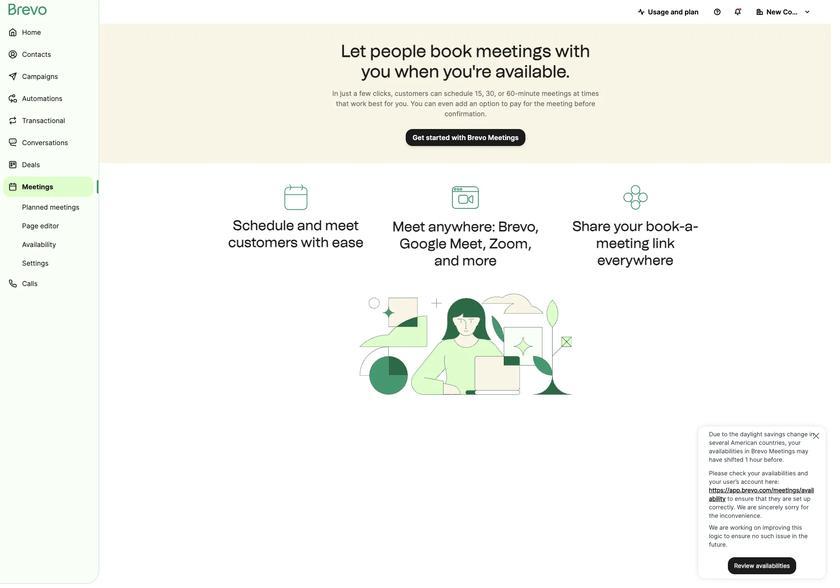 Task type: locate. For each thing, give the bounding box(es) containing it.
link
[[653, 235, 675, 251]]

meeting down your
[[596, 235, 650, 251]]

0 vertical spatial customers
[[395, 89, 429, 98]]

conversations link
[[3, 132, 93, 153]]

new
[[767, 8, 782, 16]]

2 horizontal spatial with
[[555, 41, 591, 61]]

option
[[479, 99, 500, 108]]

30,
[[486, 89, 496, 98]]

1 horizontal spatial and
[[435, 253, 460, 269]]

1 horizontal spatial with
[[452, 133, 466, 142]]

page editor link
[[3, 217, 93, 234]]

home
[[22, 28, 41, 37]]

0 horizontal spatial for
[[385, 99, 393, 108]]

1 horizontal spatial customers
[[395, 89, 429, 98]]

0 horizontal spatial meetings
[[22, 183, 53, 191]]

or
[[498, 89, 505, 98]]

for down clicks,
[[385, 99, 393, 108]]

clicks,
[[373, 89, 393, 98]]

customers up you
[[395, 89, 429, 98]]

with
[[555, 41, 591, 61], [452, 133, 466, 142], [301, 234, 329, 250]]

1 horizontal spatial for
[[524, 99, 532, 108]]

meetings
[[488, 133, 519, 142], [22, 183, 53, 191]]

1 vertical spatial meetings
[[542, 89, 572, 98]]

0 vertical spatial meeting
[[547, 99, 573, 108]]

and down meet,
[[435, 253, 460, 269]]

1 vertical spatial meeting
[[596, 235, 650, 251]]

1 vertical spatial customers
[[228, 234, 298, 250]]

for
[[385, 99, 393, 108], [524, 99, 532, 108]]

1 for from the left
[[385, 99, 393, 108]]

meeting right the
[[547, 99, 573, 108]]

home link
[[3, 22, 93, 42]]

your
[[614, 218, 643, 234]]

and inside button
[[671, 8, 683, 16]]

customers down schedule
[[228, 234, 298, 250]]

customers inside schedule and meet customers with ease
[[228, 234, 298, 250]]

with inside schedule and meet customers with ease
[[301, 234, 329, 250]]

and left plan
[[671, 8, 683, 16]]

2 horizontal spatial and
[[671, 8, 683, 16]]

meet
[[393, 219, 425, 235]]

meetings
[[476, 41, 552, 61], [542, 89, 572, 98], [50, 203, 79, 211]]

transactional
[[22, 116, 65, 125]]

meetings inside "in just a few clicks, customers can schedule 15, 30, or 60-minute meetings at times that work best for you. you can even add an option to pay for the meeting before confirmation."
[[542, 89, 572, 98]]

and left 'meet'
[[297, 217, 322, 233]]

0 horizontal spatial and
[[297, 217, 322, 233]]

2 vertical spatial with
[[301, 234, 329, 250]]

zoom,
[[490, 236, 532, 252]]

get
[[413, 133, 424, 142]]

more
[[463, 253, 497, 269]]

meeting
[[547, 99, 573, 108], [596, 235, 650, 251]]

contacts link
[[3, 44, 93, 65]]

60-
[[507, 89, 518, 98]]

0 vertical spatial meetings
[[488, 133, 519, 142]]

brevo,
[[499, 219, 539, 235]]

best
[[368, 99, 383, 108]]

0 horizontal spatial with
[[301, 234, 329, 250]]

for down minute
[[524, 99, 532, 108]]

editor
[[40, 222, 59, 230]]

2 vertical spatial and
[[435, 253, 460, 269]]

times
[[582, 89, 599, 98]]

0 vertical spatial and
[[671, 8, 683, 16]]

transactional link
[[3, 110, 93, 131]]

can
[[431, 89, 442, 98], [425, 99, 436, 108]]

0 horizontal spatial meeting
[[547, 99, 573, 108]]

1 vertical spatial and
[[297, 217, 322, 233]]

you.
[[395, 99, 409, 108]]

share
[[573, 218, 611, 234]]

the
[[534, 99, 545, 108]]

meet,
[[450, 236, 486, 252]]

settings
[[22, 259, 49, 268]]

to
[[502, 99, 508, 108]]

before
[[575, 99, 596, 108]]

1 vertical spatial with
[[452, 133, 466, 142]]

with for let people book meetings with you when you're available.
[[555, 41, 591, 61]]

at
[[574, 89, 580, 98]]

1 horizontal spatial meeting
[[596, 235, 650, 251]]

meetings up planned
[[22, 183, 53, 191]]

that
[[336, 99, 349, 108]]

with inside let people book meetings with you when you're available.
[[555, 41, 591, 61]]

brevo
[[468, 133, 487, 142]]

meetings right brevo
[[488, 133, 519, 142]]

started
[[426, 133, 450, 142]]

and
[[671, 8, 683, 16], [297, 217, 322, 233], [435, 253, 460, 269]]

usage
[[648, 8, 669, 16]]

0 vertical spatial with
[[555, 41, 591, 61]]

and inside meet anywhere: brevo, google meet, zoom, and more
[[435, 253, 460, 269]]

with inside 'button'
[[452, 133, 466, 142]]

people
[[370, 41, 427, 61]]

1 horizontal spatial meetings
[[488, 133, 519, 142]]

meeting inside share your book-a- meeting link everywhere
[[596, 235, 650, 251]]

can right you
[[425, 99, 436, 108]]

and inside schedule and meet customers with ease
[[297, 217, 322, 233]]

can up "even"
[[431, 89, 442, 98]]

company
[[783, 8, 815, 16]]

campaigns
[[22, 72, 58, 81]]

0 vertical spatial meetings
[[476, 41, 552, 61]]

0 horizontal spatial customers
[[228, 234, 298, 250]]

1 vertical spatial meetings
[[22, 183, 53, 191]]

an
[[470, 99, 478, 108]]

schedule
[[444, 89, 473, 98]]

planned meetings
[[22, 203, 79, 211]]

0 vertical spatial can
[[431, 89, 442, 98]]

1 vertical spatial can
[[425, 99, 436, 108]]

customers
[[395, 89, 429, 98], [228, 234, 298, 250]]



Task type: describe. For each thing, give the bounding box(es) containing it.
confirmation.
[[445, 110, 487, 118]]

meeting inside "in just a few clicks, customers can schedule 15, 30, or 60-minute meetings at times that work best for you. you can even add an option to pay for the meeting before confirmation."
[[547, 99, 573, 108]]

deals link
[[3, 155, 93, 175]]

book
[[430, 41, 472, 61]]

in
[[332, 89, 338, 98]]

anywhere:
[[428, 219, 495, 235]]

you
[[361, 61, 391, 82]]

customers inside "in just a few clicks, customers can schedule 15, 30, or 60-minute meetings at times that work best for you. you can even add an option to pay for the meeting before confirmation."
[[395, 89, 429, 98]]

meetings inside 'button'
[[488, 133, 519, 142]]

2 vertical spatial meetings
[[50, 203, 79, 211]]

availability
[[22, 240, 56, 249]]

when
[[395, 61, 439, 82]]

plan
[[685, 8, 699, 16]]

meetings inside let people book meetings with you when you're available.
[[476, 41, 552, 61]]

available.
[[496, 61, 570, 82]]

new company
[[767, 8, 815, 16]]

15,
[[475, 89, 484, 98]]

schedule and meet customers with ease
[[228, 217, 364, 250]]

even
[[438, 99, 454, 108]]

and for usage
[[671, 8, 683, 16]]

in just a few clicks, customers can schedule 15, 30, or 60-minute meetings at times that work best for you. you can even add an option to pay for the meeting before confirmation.
[[332, 89, 599, 118]]

settings link
[[3, 255, 93, 272]]

minute
[[518, 89, 540, 98]]

deals
[[22, 161, 40, 169]]

pay
[[510, 99, 522, 108]]

everywhere
[[598, 252, 674, 268]]

automations
[[22, 94, 63, 103]]

conversations
[[22, 138, 68, 147]]

ease
[[332, 234, 364, 250]]

you
[[411, 99, 423, 108]]

schedule
[[233, 217, 294, 233]]

few
[[359, 89, 371, 98]]

just
[[340, 89, 352, 98]]

a-
[[685, 218, 699, 234]]

page
[[22, 222, 38, 230]]

page editor
[[22, 222, 59, 230]]

automations link
[[3, 88, 93, 109]]

with for schedule and meet customers with ease
[[301, 234, 329, 250]]

get started with brevo meetings button
[[406, 129, 526, 146]]

meet anywhere: brevo, google meet, zoom, and more
[[393, 219, 539, 269]]

availability link
[[3, 236, 93, 253]]

meetings link
[[3, 177, 93, 197]]

campaigns link
[[3, 66, 93, 87]]

book-
[[646, 218, 685, 234]]

planned
[[22, 203, 48, 211]]

usage and plan
[[648, 8, 699, 16]]

and for schedule
[[297, 217, 322, 233]]

a
[[354, 89, 357, 98]]

share your book-a- meeting link everywhere
[[573, 218, 699, 268]]

work
[[351, 99, 367, 108]]

let
[[341, 41, 366, 61]]

2 for from the left
[[524, 99, 532, 108]]

new company button
[[750, 3, 818, 20]]

get started with brevo meetings
[[413, 133, 519, 142]]

calls
[[22, 279, 38, 288]]

meet
[[325, 217, 359, 233]]

let people book meetings with you when you're available.
[[341, 41, 591, 82]]

add
[[456, 99, 468, 108]]

you're
[[443, 61, 492, 82]]

calls link
[[3, 273, 93, 294]]

contacts
[[22, 50, 51, 59]]

usage and plan button
[[631, 3, 706, 20]]

google
[[400, 236, 447, 252]]

planned meetings link
[[3, 199, 93, 216]]



Task type: vqa. For each thing, say whether or not it's contained in the screenshot.
times
yes



